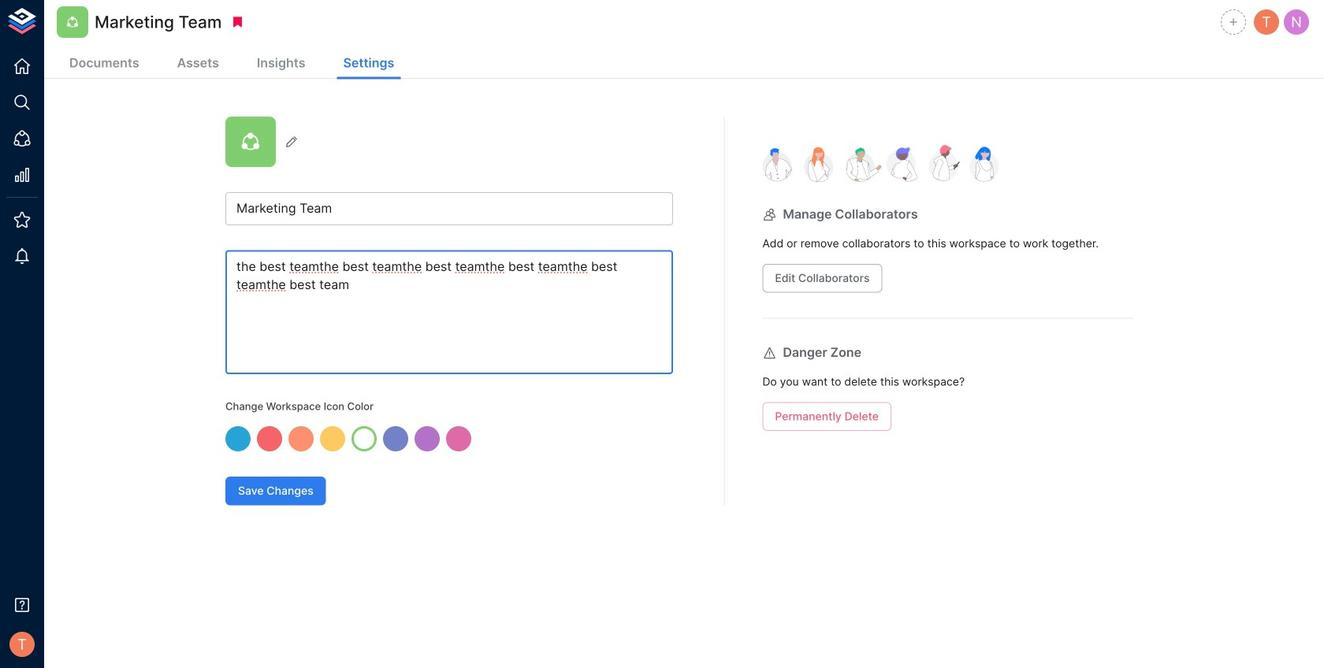 Task type: describe. For each thing, give the bounding box(es) containing it.
remove bookmark image
[[230, 15, 245, 29]]



Task type: locate. For each thing, give the bounding box(es) containing it.
Workspace notes are visible to all members and guests. text field
[[225, 251, 673, 374]]

Workspace Name text field
[[225, 192, 673, 225]]



Task type: vqa. For each thing, say whether or not it's contained in the screenshot.
bottommost name
no



